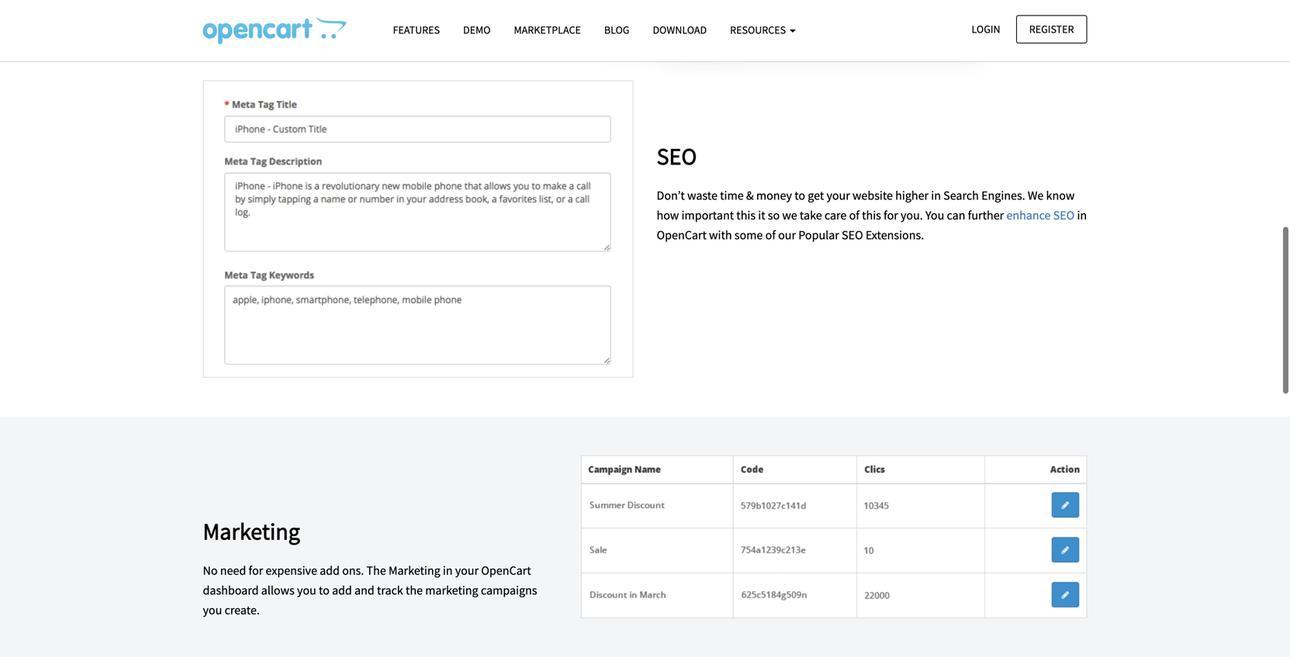 Task type: vqa. For each thing, say whether or not it's contained in the screenshot.
ADVERTISING
no



Task type: locate. For each thing, give the bounding box(es) containing it.
1 horizontal spatial marketing
[[389, 563, 440, 578]]

seo image
[[203, 80, 633, 378]]

0 horizontal spatial for
[[249, 563, 263, 578]]

1 horizontal spatial seo
[[842, 227, 863, 243]]

0 horizontal spatial you
[[203, 603, 222, 618]]

register link
[[1016, 15, 1087, 43]]

for
[[884, 208, 898, 223], [249, 563, 263, 578]]

to left the get
[[795, 188, 805, 203]]

money
[[756, 188, 792, 203]]

in inside "in opencart with some of our popular seo extensions."
[[1077, 208, 1087, 223]]

seo
[[657, 142, 697, 171], [1053, 208, 1075, 223], [842, 227, 863, 243]]

opencart
[[657, 227, 707, 243], [481, 563, 531, 578]]

0 horizontal spatial to
[[319, 583, 330, 598]]

in right enhance seo
[[1077, 208, 1087, 223]]

your up care
[[827, 188, 850, 203]]

add left and
[[332, 583, 352, 598]]

dashboard
[[203, 583, 259, 598]]

1 vertical spatial opencart
[[481, 563, 531, 578]]

1 horizontal spatial of
[[849, 208, 859, 223]]

0 vertical spatial of
[[849, 208, 859, 223]]

of
[[849, 208, 859, 223], [765, 227, 776, 243]]

important
[[682, 208, 734, 223]]

of inside don't waste time & money to get your website higher in search engines. we know how important this it so we take care of this for you. you can further
[[849, 208, 859, 223]]

seo down know
[[1053, 208, 1075, 223]]

0 vertical spatial your
[[827, 188, 850, 203]]

popular
[[798, 227, 839, 243]]

0 horizontal spatial in
[[443, 563, 453, 578]]

marketing
[[425, 583, 478, 598]]

login
[[972, 22, 1000, 36]]

1 horizontal spatial you
[[297, 583, 316, 598]]

marketing up the
[[389, 563, 440, 578]]

create.
[[225, 603, 260, 618]]

in inside don't waste time & money to get your website higher in search engines. we know how important this it so we take care of this for you. you can further
[[931, 188, 941, 203]]

0 vertical spatial to
[[795, 188, 805, 203]]

1 this from the left
[[736, 208, 756, 223]]

extensions.
[[866, 227, 924, 243]]

seo up don't
[[657, 142, 697, 171]]

seo down care
[[842, 227, 863, 243]]

2 vertical spatial in
[[443, 563, 453, 578]]

this left it
[[736, 208, 756, 223]]

higher
[[895, 188, 929, 203]]

your
[[827, 188, 850, 203], [455, 563, 479, 578]]

&
[[746, 188, 754, 203]]

take
[[800, 208, 822, 223]]

enhance seo
[[1006, 208, 1075, 223]]

download link
[[641, 16, 718, 44]]

need
[[220, 563, 246, 578]]

this down website
[[862, 208, 881, 223]]

enhance
[[1006, 208, 1051, 223]]

0 horizontal spatial your
[[455, 563, 479, 578]]

add
[[320, 563, 340, 578], [332, 583, 352, 598]]

1 horizontal spatial in
[[931, 188, 941, 203]]

opencart down how
[[657, 227, 707, 243]]

this
[[736, 208, 756, 223], [862, 208, 881, 223]]

0 horizontal spatial seo
[[657, 142, 697, 171]]

0 vertical spatial in
[[931, 188, 941, 203]]

to
[[795, 188, 805, 203], [319, 583, 330, 598]]

of right care
[[849, 208, 859, 223]]

1 vertical spatial of
[[765, 227, 776, 243]]

in up marketing
[[443, 563, 453, 578]]

ons.
[[342, 563, 364, 578]]

0 horizontal spatial of
[[765, 227, 776, 243]]

1 vertical spatial your
[[455, 563, 479, 578]]

for up extensions.
[[884, 208, 898, 223]]

waste
[[687, 188, 718, 203]]

some
[[734, 227, 763, 243]]

resources link
[[718, 16, 808, 44]]

0 vertical spatial opencart
[[657, 227, 707, 243]]

in up the "you"
[[931, 188, 941, 203]]

demo link
[[451, 16, 502, 44]]

your up marketing
[[455, 563, 479, 578]]

0 vertical spatial marketing
[[203, 517, 300, 546]]

2 horizontal spatial seo
[[1053, 208, 1075, 223]]

1 horizontal spatial for
[[884, 208, 898, 223]]

2 vertical spatial seo
[[842, 227, 863, 243]]

1 horizontal spatial this
[[862, 208, 881, 223]]

0 vertical spatial seo
[[657, 142, 697, 171]]

the
[[406, 583, 423, 598]]

seo inside "in opencart with some of our popular seo extensions."
[[842, 227, 863, 243]]

features
[[393, 23, 440, 37]]

you
[[925, 208, 944, 223]]

of left our
[[765, 227, 776, 243]]

to left and
[[319, 583, 330, 598]]

time
[[720, 188, 744, 203]]

1 horizontal spatial your
[[827, 188, 850, 203]]

1 horizontal spatial opencart
[[657, 227, 707, 243]]

get
[[808, 188, 824, 203]]

and
[[355, 583, 374, 598]]

for inside don't waste time & money to get your website higher in search engines. we know how important this it so we take care of this for you. you can further
[[884, 208, 898, 223]]

for inside "no need for expensive add ons. the marketing in your opencart dashboard allows you to add and track the marketing campaigns you create."
[[249, 563, 263, 578]]

2 horizontal spatial in
[[1077, 208, 1087, 223]]

you
[[297, 583, 316, 598], [203, 603, 222, 618]]

track
[[377, 583, 403, 598]]

marketing
[[203, 517, 300, 546], [389, 563, 440, 578]]

marketing up need
[[203, 517, 300, 546]]

0 vertical spatial for
[[884, 208, 898, 223]]

you down dashboard
[[203, 603, 222, 618]]

opencart inside "in opencart with some of our popular seo extensions."
[[657, 227, 707, 243]]

1 vertical spatial for
[[249, 563, 263, 578]]

marketplace link
[[502, 16, 593, 44]]

1 vertical spatial seo
[[1053, 208, 1075, 223]]

for right need
[[249, 563, 263, 578]]

0 horizontal spatial opencart
[[481, 563, 531, 578]]

in opencart with some of our popular seo extensions.
[[657, 208, 1087, 243]]

you down 'expensive'
[[297, 583, 316, 598]]

marketplace
[[514, 23, 581, 37]]

1 vertical spatial to
[[319, 583, 330, 598]]

1 vertical spatial marketing
[[389, 563, 440, 578]]

1 horizontal spatial to
[[795, 188, 805, 203]]

add left ons.
[[320, 563, 340, 578]]

0 horizontal spatial this
[[736, 208, 756, 223]]

engines.
[[981, 188, 1025, 203]]

opencart up campaigns
[[481, 563, 531, 578]]

1 vertical spatial in
[[1077, 208, 1087, 223]]

campaigns
[[481, 583, 537, 598]]

care
[[825, 208, 847, 223]]

in
[[931, 188, 941, 203], [1077, 208, 1087, 223], [443, 563, 453, 578]]



Task type: describe. For each thing, give the bounding box(es) containing it.
your inside don't waste time & money to get your website higher in search engines. we know how important this it so we take care of this for you. you can further
[[827, 188, 850, 203]]

demo
[[463, 23, 491, 37]]

how
[[657, 208, 679, 223]]

enhance seo link
[[1006, 208, 1075, 223]]

website
[[853, 188, 893, 203]]

resources
[[730, 23, 788, 37]]

to inside don't waste time & money to get your website higher in search engines. we know how important this it so we take care of this for you. you can further
[[795, 188, 805, 203]]

features link
[[381, 16, 451, 44]]

know
[[1046, 188, 1075, 203]]

mobile / tablet image
[[581, 0, 1006, 80]]

in inside "no need for expensive add ons. the marketing in your opencart dashboard allows you to add and track the marketing campaigns you create."
[[443, 563, 453, 578]]

blog
[[604, 23, 629, 37]]

we
[[1028, 188, 1044, 203]]

our
[[778, 227, 796, 243]]

search
[[943, 188, 979, 203]]

no need for expensive add ons. the marketing in your opencart dashboard allows you to add and track the marketing campaigns you create.
[[203, 563, 537, 618]]

of inside "in opencart with some of our popular seo extensions."
[[765, 227, 776, 243]]

opencart - features image
[[203, 16, 346, 44]]

0 horizontal spatial marketing
[[203, 517, 300, 546]]

it
[[758, 208, 765, 223]]

the
[[366, 563, 386, 578]]

to inside "no need for expensive add ons. the marketing in your opencart dashboard allows you to add and track the marketing campaigns you create."
[[319, 583, 330, 598]]

don't waste time & money to get your website higher in search engines. we know how important this it so we take care of this for you. you can further
[[657, 188, 1075, 223]]

download
[[653, 23, 707, 37]]

expensive
[[266, 563, 317, 578]]

marketing image
[[581, 455, 1087, 618]]

1 vertical spatial add
[[332, 583, 352, 598]]

blog link
[[593, 16, 641, 44]]

your inside "no need for expensive add ons. the marketing in your opencart dashboard allows you to add and track the marketing campaigns you create."
[[455, 563, 479, 578]]

allows
[[261, 583, 295, 598]]

0 vertical spatial you
[[297, 583, 316, 598]]

marketing inside "no need for expensive add ons. the marketing in your opencart dashboard allows you to add and track the marketing campaigns you create."
[[389, 563, 440, 578]]

0 vertical spatial add
[[320, 563, 340, 578]]

2 this from the left
[[862, 208, 881, 223]]

we
[[782, 208, 797, 223]]

so
[[768, 208, 780, 223]]

don't
[[657, 188, 685, 203]]

1 vertical spatial you
[[203, 603, 222, 618]]

register
[[1029, 22, 1074, 36]]

login link
[[958, 15, 1014, 43]]

you.
[[901, 208, 923, 223]]

no
[[203, 563, 218, 578]]

can
[[947, 208, 965, 223]]

further
[[968, 208, 1004, 223]]

opencart inside "no need for expensive add ons. the marketing in your opencart dashboard allows you to add and track the marketing campaigns you create."
[[481, 563, 531, 578]]

with
[[709, 227, 732, 243]]



